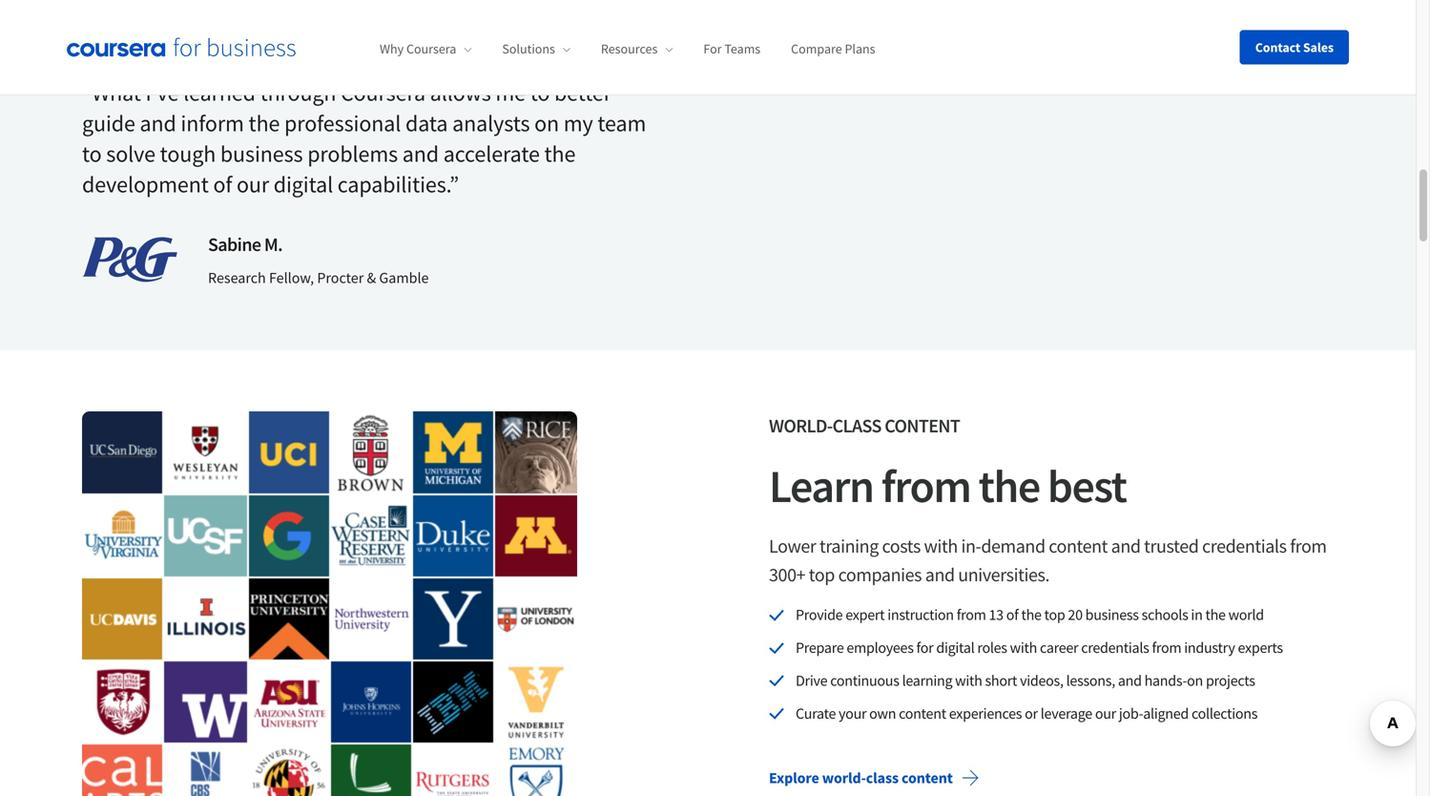 Task type: describe. For each thing, give the bounding box(es) containing it.
the up demand
[[979, 457, 1040, 515]]

lower training costs with in-demand content and trusted credentials from 300+ top companies and universities.
[[769, 534, 1327, 587]]

teams
[[725, 40, 761, 57]]

accelerate
[[444, 140, 540, 168]]

0 vertical spatial coursera
[[407, 40, 457, 57]]

1 horizontal spatial top
[[1045, 605, 1066, 624]]

content inside lower training costs with in-demand content and trusted credentials from 300+ top companies and universities.
[[1049, 534, 1108, 558]]

top inside lower training costs with in-demand content and trusted credentials from 300+ top companies and universities.
[[809, 563, 835, 587]]

demand
[[981, 534, 1046, 558]]

what i've learned through coursera allows me to better guide and inform the professional data analysts on my team to solve tough business problems and accelerate the development of our digital capabilities.
[[82, 78, 646, 199]]

why coursera link
[[380, 40, 472, 57]]

and up instruction
[[926, 563, 955, 587]]

content right own
[[899, 704, 947, 723]]

team
[[598, 109, 646, 138]]

world-
[[823, 768, 866, 787]]

1 vertical spatial of
[[1007, 605, 1019, 624]]

expert
[[846, 605, 885, 624]]

the up the prepare employees for digital roles with career credentials from industry experts
[[1022, 605, 1042, 624]]

contact sales
[[1256, 39, 1334, 56]]

&
[[367, 268, 376, 287]]

from inside lower training costs with in-demand content and trusted credentials from 300+ top companies and universities.
[[1291, 534, 1327, 558]]

sabine
[[208, 233, 261, 256]]

why coursera
[[380, 40, 457, 57]]

why
[[380, 40, 404, 57]]

leverage
[[1041, 704, 1093, 723]]

companies
[[839, 563, 922, 587]]

coursera for business image
[[67, 38, 296, 57]]

learned
[[183, 78, 256, 107]]

continuous
[[831, 671, 900, 690]]

schools
[[1142, 605, 1189, 624]]

costs
[[882, 534, 921, 558]]

procter
[[317, 268, 364, 287]]

for
[[917, 638, 934, 657]]

professional
[[284, 109, 401, 138]]

analysts
[[452, 109, 530, 138]]

drive
[[796, 671, 828, 690]]

explore skill-based learning
[[82, 14, 266, 34]]

resources link
[[601, 40, 673, 57]]

solve
[[106, 140, 156, 168]]

with for short
[[956, 671, 983, 690]]

experts
[[1238, 638, 1284, 657]]

in-
[[962, 534, 982, 558]]

job-
[[1119, 704, 1144, 723]]

on inside what i've learned through coursera allows me to better guide and inform the professional data analysts on my team to solve tough business problems and accelerate the development of our digital capabilities.
[[535, 109, 559, 138]]

our inside what i've learned through coursera allows me to better guide and inform the professional data analysts on my team to solve tough business problems and accelerate the development of our digital capabilities.
[[237, 170, 269, 199]]

universities.
[[959, 563, 1050, 587]]

own
[[870, 704, 896, 723]]

the right in
[[1206, 605, 1226, 624]]

prepare
[[796, 638, 844, 657]]

world-class content
[[769, 414, 960, 438]]

or
[[1025, 704, 1038, 723]]

world
[[1229, 605, 1264, 624]]

what
[[92, 78, 141, 107]]

compare plans
[[791, 40, 876, 57]]

0 vertical spatial class
[[833, 414, 882, 438]]

me
[[496, 78, 526, 107]]

13
[[989, 605, 1004, 624]]

experiences
[[949, 704, 1022, 723]]

curate
[[796, 704, 836, 723]]

capabilities.
[[338, 170, 450, 199]]

problems
[[308, 140, 398, 168]]

lessons,
[[1067, 671, 1116, 690]]

research
[[208, 268, 266, 287]]

1 vertical spatial class
[[866, 768, 899, 787]]

explore world-class content link
[[754, 755, 995, 796]]

content right world- on the bottom right of page
[[902, 768, 953, 787]]

thirty logos from well known universities image
[[82, 412, 577, 796]]

my
[[564, 109, 593, 138]]

the down my
[[545, 140, 576, 168]]

1 vertical spatial on
[[1187, 671, 1204, 690]]

world-
[[769, 414, 833, 438]]

and down i've
[[140, 109, 176, 138]]

sales
[[1304, 39, 1334, 56]]

trusted
[[1145, 534, 1199, 558]]

prepare employees for digital roles with career credentials from industry experts
[[796, 638, 1284, 657]]

for
[[704, 40, 722, 57]]

training
[[820, 534, 879, 558]]

solutions link
[[502, 40, 571, 57]]

contact
[[1256, 39, 1301, 56]]

p&g logo image
[[82, 237, 178, 282]]

gamble
[[379, 268, 429, 287]]

and left trusted
[[1112, 534, 1141, 558]]

1 vertical spatial digital
[[937, 638, 975, 657]]

curate your own content experiences or leverage our job-aligned collections
[[796, 704, 1258, 723]]

hands-
[[1145, 671, 1187, 690]]

contact sales button
[[1241, 30, 1350, 64]]

with for in-
[[924, 534, 958, 558]]

research fellow, procter & gamble
[[208, 268, 429, 287]]



Task type: locate. For each thing, give the bounding box(es) containing it.
learning down for
[[903, 671, 953, 690]]

20
[[1068, 605, 1083, 624]]

lower
[[769, 534, 816, 558]]

better
[[555, 78, 612, 107]]

fellow,
[[269, 268, 314, 287]]

for teams link
[[704, 40, 761, 57]]

class up learn
[[833, 414, 882, 438]]

2 vertical spatial with
[[956, 671, 983, 690]]

learning right based
[[210, 14, 266, 34]]

short
[[985, 671, 1018, 690]]

our up sabine m.
[[237, 170, 269, 199]]

instruction
[[888, 605, 954, 624]]

skill-
[[135, 14, 168, 34]]

1 horizontal spatial business
[[1086, 605, 1139, 624]]

0 horizontal spatial to
[[82, 140, 102, 168]]

1 horizontal spatial credentials
[[1203, 534, 1287, 558]]

credentials up lessons,
[[1082, 638, 1150, 657]]

explore left world- on the bottom right of page
[[769, 768, 820, 787]]

on left my
[[535, 109, 559, 138]]

class
[[833, 414, 882, 438], [866, 768, 899, 787]]

content down best
[[1049, 534, 1108, 558]]

provide expert instruction from 13 of the top 20 business schools in the world
[[796, 605, 1264, 624]]

content up 'learn from the best'
[[885, 414, 960, 438]]

resources
[[601, 40, 658, 57]]

0 vertical spatial explore
[[82, 14, 132, 34]]

1 horizontal spatial digital
[[937, 638, 975, 657]]

tough
[[160, 140, 216, 168]]

explore
[[82, 14, 132, 34], [769, 768, 820, 787]]

0 horizontal spatial digital
[[274, 170, 333, 199]]

0 vertical spatial digital
[[274, 170, 333, 199]]

with left in-
[[924, 534, 958, 558]]

1 horizontal spatial on
[[1187, 671, 1204, 690]]

top right 300+
[[809, 563, 835, 587]]

our
[[237, 170, 269, 199], [1096, 704, 1117, 723]]

0 vertical spatial of
[[213, 170, 232, 199]]

and up job- on the bottom right of page
[[1118, 671, 1142, 690]]

roles
[[978, 638, 1008, 657]]

1 vertical spatial with
[[1010, 638, 1038, 657]]

1 vertical spatial credentials
[[1082, 638, 1150, 657]]

compare
[[791, 40, 842, 57]]

business down the 'inform'
[[220, 140, 303, 168]]

1 vertical spatial learning
[[903, 671, 953, 690]]

guide
[[82, 109, 135, 138]]

credentials up world
[[1203, 534, 1287, 558]]

in
[[1192, 605, 1203, 624]]

plans
[[845, 40, 876, 57]]

videos,
[[1020, 671, 1064, 690]]

0 horizontal spatial business
[[220, 140, 303, 168]]

1 vertical spatial coursera
[[341, 78, 426, 107]]

1 horizontal spatial learning
[[903, 671, 953, 690]]

business inside what i've learned through coursera allows me to better guide and inform the professional data analysts on my team to solve tough business problems and accelerate the development of our digital capabilities.
[[220, 140, 303, 168]]

0 vertical spatial on
[[535, 109, 559, 138]]

coursera
[[407, 40, 457, 57], [341, 78, 426, 107]]

0 horizontal spatial top
[[809, 563, 835, 587]]

learn
[[769, 457, 874, 515]]

on
[[535, 109, 559, 138], [1187, 671, 1204, 690]]

and down data
[[403, 140, 439, 168]]

provide
[[796, 605, 843, 624]]

for teams
[[704, 40, 761, 57]]

explore inside explore world-class content link
[[769, 768, 820, 787]]

credentials inside lower training costs with in-demand content and trusted credentials from 300+ top companies and universities.
[[1203, 534, 1287, 558]]

300+
[[769, 563, 806, 587]]

1 vertical spatial to
[[82, 140, 102, 168]]

1 vertical spatial business
[[1086, 605, 1139, 624]]

of right 13
[[1007, 605, 1019, 624]]

the down through
[[249, 109, 280, 138]]

and
[[140, 109, 176, 138], [403, 140, 439, 168], [1112, 534, 1141, 558], [926, 563, 955, 587], [1118, 671, 1142, 690]]

of
[[213, 170, 232, 199], [1007, 605, 1019, 624]]

credentials
[[1203, 534, 1287, 558], [1082, 638, 1150, 657]]

0 horizontal spatial our
[[237, 170, 269, 199]]

business right 20
[[1086, 605, 1139, 624]]

aligned
[[1144, 704, 1189, 723]]

0 vertical spatial to
[[530, 78, 550, 107]]

0 horizontal spatial learning
[[210, 14, 266, 34]]

allows
[[430, 78, 491, 107]]

1 horizontal spatial our
[[1096, 704, 1117, 723]]

projects
[[1206, 671, 1256, 690]]

1 horizontal spatial explore
[[769, 768, 820, 787]]

of down 'tough'
[[213, 170, 232, 199]]

1 horizontal spatial to
[[530, 78, 550, 107]]

class down own
[[866, 768, 899, 787]]

top left 20
[[1045, 605, 1066, 624]]

development
[[82, 170, 209, 199]]

explore inside explore skill-based learning link
[[82, 14, 132, 34]]

through
[[260, 78, 336, 107]]

coursera right the why
[[407, 40, 457, 57]]

to down guide
[[82, 140, 102, 168]]

with left short
[[956, 671, 983, 690]]

0 horizontal spatial on
[[535, 109, 559, 138]]

digital right for
[[937, 638, 975, 657]]

explore world-class content
[[769, 768, 953, 787]]

best
[[1048, 457, 1127, 515]]

on left projects
[[1187, 671, 1204, 690]]

1 vertical spatial top
[[1045, 605, 1066, 624]]

learn from the best
[[769, 457, 1127, 515]]

0 vertical spatial our
[[237, 170, 269, 199]]

of inside what i've learned through coursera allows me to better guide and inform the professional data analysts on my team to solve tough business problems and accelerate the development of our digital capabilities.
[[213, 170, 232, 199]]

employees
[[847, 638, 914, 657]]

learning
[[210, 14, 266, 34], [903, 671, 953, 690]]

0 vertical spatial credentials
[[1203, 534, 1287, 558]]

industry
[[1185, 638, 1236, 657]]

0 vertical spatial with
[[924, 534, 958, 558]]

digital down problems on the left of the page
[[274, 170, 333, 199]]

0 vertical spatial business
[[220, 140, 303, 168]]

coursera down the why
[[341, 78, 426, 107]]

digital inside what i've learned through coursera allows me to better guide and inform the professional data analysts on my team to solve tough business problems and accelerate the development of our digital capabilities.
[[274, 170, 333, 199]]

explore for explore skill-based learning
[[82, 14, 132, 34]]

content
[[885, 414, 960, 438], [1049, 534, 1108, 558], [899, 704, 947, 723], [902, 768, 953, 787]]

to right me
[[530, 78, 550, 107]]

m.
[[264, 233, 283, 256]]

coursera inside what i've learned through coursera allows me to better guide and inform the professional data analysts on my team to solve tough business problems and accelerate the development of our digital capabilities.
[[341, 78, 426, 107]]

top
[[809, 563, 835, 587], [1045, 605, 1066, 624]]

based
[[168, 14, 207, 34]]

collections
[[1192, 704, 1258, 723]]

with right roles
[[1010, 638, 1038, 657]]

our left job- on the bottom right of page
[[1096, 704, 1117, 723]]

compare plans link
[[791, 40, 876, 57]]

digital
[[274, 170, 333, 199], [937, 638, 975, 657]]

i've
[[146, 78, 179, 107]]

career
[[1040, 638, 1079, 657]]

0 horizontal spatial explore
[[82, 14, 132, 34]]

inform
[[181, 109, 244, 138]]

explore left skill-
[[82, 14, 132, 34]]

your
[[839, 704, 867, 723]]

1 vertical spatial explore
[[769, 768, 820, 787]]

to
[[530, 78, 550, 107], [82, 140, 102, 168]]

1 horizontal spatial of
[[1007, 605, 1019, 624]]

0 vertical spatial learning
[[210, 14, 266, 34]]

drive continuous learning with short videos, lessons, and hands-on projects
[[796, 671, 1256, 690]]

business
[[220, 140, 303, 168], [1086, 605, 1139, 624]]

sabine m.
[[208, 233, 283, 256]]

1 vertical spatial our
[[1096, 704, 1117, 723]]

explore skill-based learning link
[[67, 1, 308, 47]]

with inside lower training costs with in-demand content and trusted credentials from 300+ top companies and universities.
[[924, 534, 958, 558]]

0 vertical spatial top
[[809, 563, 835, 587]]

0 horizontal spatial credentials
[[1082, 638, 1150, 657]]

0 horizontal spatial of
[[213, 170, 232, 199]]

explore for explore world-class content
[[769, 768, 820, 787]]



Task type: vqa. For each thing, say whether or not it's contained in the screenshot.
how
no



